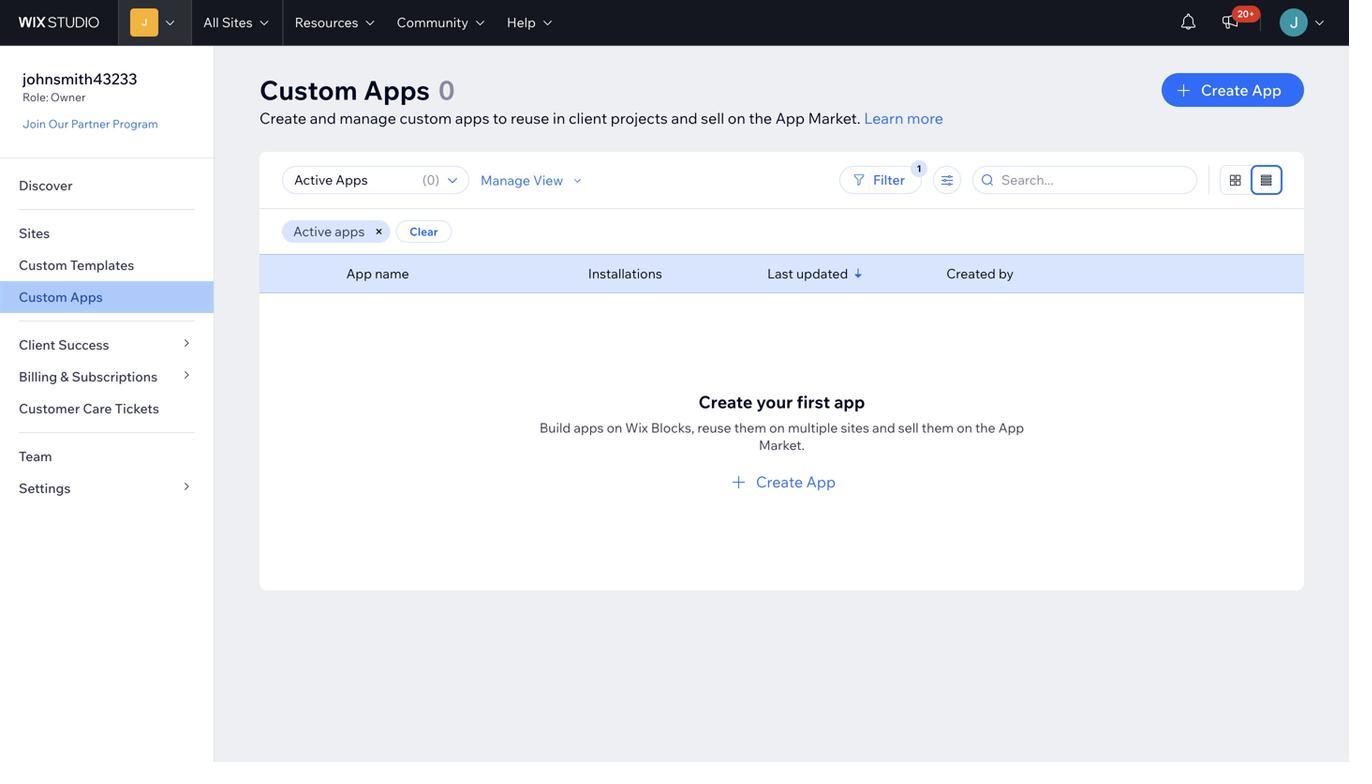 Task type: locate. For each thing, give the bounding box(es) containing it.
create inside custom apps 0 create and manage custom apps to reuse in client projects and sell on the app market. learn more
[[260, 109, 307, 127]]

2 vertical spatial apps
[[574, 419, 604, 436]]

1 vertical spatial custom
[[19, 257, 67, 273]]

apps
[[364, 74, 430, 106], [70, 289, 103, 305]]

1 vertical spatial sell
[[899, 419, 919, 436]]

0 inside custom apps 0 create and manage custom apps to reuse in client projects and sell on the app market. learn more
[[439, 74, 455, 106]]

filter
[[874, 172, 905, 188]]

apps right build
[[574, 419, 604, 436]]

sidebar element
[[0, 45, 215, 762]]

join
[[22, 117, 46, 131]]

on
[[728, 109, 746, 127], [607, 419, 623, 436], [770, 419, 785, 436], [957, 419, 973, 436]]

)
[[435, 172, 440, 188]]

them
[[735, 419, 767, 436], [922, 419, 954, 436]]

custom down custom templates
[[19, 289, 67, 305]]

installations
[[588, 265, 662, 282]]

1 horizontal spatial apps
[[364, 74, 430, 106]]

and right sites
[[873, 419, 896, 436]]

custom for custom apps 0 create and manage custom apps to reuse in client projects and sell on the app market. learn more
[[260, 74, 358, 106]]

them right sites
[[922, 419, 954, 436]]

custom up manage
[[260, 74, 358, 106]]

last updated
[[768, 265, 848, 282]]

team link
[[0, 441, 214, 472]]

reuse inside custom apps 0 create and manage custom apps to reuse in client projects and sell on the app market. learn more
[[511, 109, 550, 127]]

create left the your
[[699, 391, 753, 412]]

app name
[[346, 265, 409, 282]]

1 horizontal spatial the
[[976, 419, 996, 436]]

view
[[533, 172, 563, 188]]

1 horizontal spatial market.
[[809, 109, 861, 127]]

create app button down create your first app build apps on wix blocks, reuse them on multiple sites and sell them on the app market.
[[728, 471, 836, 493]]

and right projects
[[671, 109, 698, 127]]

1 horizontal spatial create app
[[1202, 81, 1282, 99]]

join our partner program
[[22, 117, 158, 131]]

create
[[1202, 81, 1249, 99], [260, 109, 307, 127], [699, 391, 753, 412], [756, 472, 803, 491]]

and left manage
[[310, 109, 336, 127]]

0 vertical spatial market.
[[809, 109, 861, 127]]

manage
[[340, 109, 396, 127]]

custom inside custom apps 0 create and manage custom apps to reuse in client projects and sell on the app market. learn more
[[260, 74, 358, 106]]

0 horizontal spatial the
[[749, 109, 772, 127]]

1 them from the left
[[735, 419, 767, 436]]

0 up the "clear" button
[[427, 172, 435, 188]]

create app
[[1202, 81, 1282, 99], [756, 472, 836, 491]]

(
[[423, 172, 427, 188]]

0 horizontal spatial sites
[[19, 225, 50, 241]]

1 vertical spatial apps
[[335, 223, 365, 239]]

apps up manage
[[364, 74, 430, 106]]

reuse
[[511, 109, 550, 127], [698, 419, 732, 436]]

1 vertical spatial the
[[976, 419, 996, 436]]

apps inside sidebar element
[[70, 289, 103, 305]]

Unsaved view field
[[289, 167, 417, 193]]

our
[[48, 117, 69, 131]]

0 vertical spatial custom
[[260, 74, 358, 106]]

the inside custom apps 0 create and manage custom apps to reuse in client projects and sell on the app market. learn more
[[749, 109, 772, 127]]

join our partner program button
[[22, 115, 158, 132]]

20+
[[1238, 8, 1255, 20]]

apps inside custom apps 0 create and manage custom apps to reuse in client projects and sell on the app market. learn more
[[455, 109, 490, 127]]

1 vertical spatial sites
[[19, 225, 50, 241]]

apps for custom apps 0 create and manage custom apps to reuse in client projects and sell on the app market. learn more
[[364, 74, 430, 106]]

sell
[[701, 109, 725, 127], [899, 419, 919, 436]]

all
[[203, 14, 219, 30]]

create down create your first app build apps on wix blocks, reuse them on multiple sites and sell them on the app market.
[[756, 472, 803, 491]]

the inside create your first app build apps on wix blocks, reuse them on multiple sites and sell them on the app market.
[[976, 419, 996, 436]]

last
[[768, 265, 794, 282]]

2 horizontal spatial and
[[873, 419, 896, 436]]

custom apps link
[[0, 281, 214, 313]]

market. down 'multiple'
[[759, 437, 805, 453]]

market. left learn
[[809, 109, 861, 127]]

reuse left in
[[511, 109, 550, 127]]

name
[[375, 265, 409, 282]]

create left manage
[[260, 109, 307, 127]]

build
[[540, 419, 571, 436]]

0 vertical spatial the
[[749, 109, 772, 127]]

create app down 'multiple'
[[756, 472, 836, 491]]

1 vertical spatial apps
[[70, 289, 103, 305]]

custom up custom apps
[[19, 257, 67, 273]]

2 horizontal spatial apps
[[574, 419, 604, 436]]

1 vertical spatial reuse
[[698, 419, 732, 436]]

1 horizontal spatial them
[[922, 419, 954, 436]]

sites
[[222, 14, 253, 30], [19, 225, 50, 241]]

reuse for apps
[[511, 109, 550, 127]]

blocks,
[[651, 419, 695, 436]]

clear button
[[396, 220, 452, 243]]

create app down the 20+ at top
[[1202, 81, 1282, 99]]

1 horizontal spatial apps
[[455, 109, 490, 127]]

custom inside custom apps link
[[19, 289, 67, 305]]

apps inside create your first app build apps on wix blocks, reuse them on multiple sites and sell them on the app market.
[[574, 419, 604, 436]]

1 vertical spatial 0
[[427, 172, 435, 188]]

market. inside custom apps 0 create and manage custom apps to reuse in client projects and sell on the app market. learn more
[[809, 109, 861, 127]]

1 horizontal spatial sites
[[222, 14, 253, 30]]

market.
[[809, 109, 861, 127], [759, 437, 805, 453]]

program
[[113, 117, 158, 131]]

role:
[[22, 90, 49, 104]]

reuse right blocks,
[[698, 419, 732, 436]]

community
[[397, 14, 469, 30]]

1 vertical spatial market.
[[759, 437, 805, 453]]

help button
[[496, 0, 563, 45]]

custom for custom templates
[[19, 257, 67, 273]]

clear
[[410, 224, 438, 239]]

in
[[553, 109, 566, 127]]

0 vertical spatial 0
[[439, 74, 455, 106]]

apps for custom apps
[[70, 289, 103, 305]]

care
[[83, 400, 112, 417]]

0 horizontal spatial apps
[[70, 289, 103, 305]]

market. inside create your first app build apps on wix blocks, reuse them on multiple sites and sell them on the app market.
[[759, 437, 805, 453]]

manage
[[481, 172, 530, 188]]

learn
[[864, 109, 904, 127]]

custom inside custom templates link
[[19, 257, 67, 273]]

create app button down the 20+ at top
[[1162, 73, 1305, 107]]

the
[[749, 109, 772, 127], [976, 419, 996, 436]]

subscriptions
[[72, 368, 158, 385]]

&
[[60, 368, 69, 385]]

0 horizontal spatial market.
[[759, 437, 805, 453]]

sell right projects
[[701, 109, 725, 127]]

sites down discover
[[19, 225, 50, 241]]

create inside create your first app build apps on wix blocks, reuse them on multiple sites and sell them on the app market.
[[699, 391, 753, 412]]

0 vertical spatial apps
[[364, 74, 430, 106]]

client
[[569, 109, 608, 127]]

0 vertical spatial apps
[[455, 109, 490, 127]]

1 horizontal spatial sell
[[899, 419, 919, 436]]

sites inside sites 'link'
[[19, 225, 50, 241]]

0 vertical spatial create app
[[1202, 81, 1282, 99]]

app
[[834, 391, 865, 412]]

0 horizontal spatial 0
[[427, 172, 435, 188]]

0 horizontal spatial them
[[735, 419, 767, 436]]

create app button
[[1162, 73, 1305, 107], [728, 471, 836, 493]]

1 horizontal spatial create app button
[[1162, 73, 1305, 107]]

0 horizontal spatial create app
[[756, 472, 836, 491]]

0 vertical spatial sell
[[701, 109, 725, 127]]

active apps
[[293, 223, 365, 239]]

and
[[310, 109, 336, 127], [671, 109, 698, 127], [873, 419, 896, 436]]

apps right active
[[335, 223, 365, 239]]

0 up custom
[[439, 74, 455, 106]]

custom templates link
[[0, 249, 214, 281]]

0 horizontal spatial sell
[[701, 109, 725, 127]]

apps inside custom apps 0 create and manage custom apps to reuse in client projects and sell on the app market. learn more
[[364, 74, 430, 106]]

1 horizontal spatial reuse
[[698, 419, 732, 436]]

settings
[[19, 480, 71, 496]]

sell right sites
[[899, 419, 919, 436]]

customer care tickets
[[19, 400, 159, 417]]

apps
[[455, 109, 490, 127], [335, 223, 365, 239], [574, 419, 604, 436]]

reuse inside create your first app build apps on wix blocks, reuse them on multiple sites and sell them on the app market.
[[698, 419, 732, 436]]

app
[[1252, 81, 1282, 99], [776, 109, 805, 127], [346, 265, 372, 282], [999, 419, 1025, 436], [807, 472, 836, 491]]

custom
[[260, 74, 358, 106], [19, 257, 67, 273], [19, 289, 67, 305]]

1 vertical spatial create app button
[[728, 471, 836, 493]]

0 horizontal spatial reuse
[[511, 109, 550, 127]]

settings button
[[0, 472, 214, 504]]

apps left to
[[455, 109, 490, 127]]

wix
[[626, 419, 648, 436]]

owner
[[50, 90, 86, 104]]

sites right all at the left top of the page
[[222, 14, 253, 30]]

customer care tickets link
[[0, 393, 214, 425]]

sites link
[[0, 217, 214, 249]]

discover
[[19, 177, 73, 194]]

2 vertical spatial custom
[[19, 289, 67, 305]]

0 vertical spatial reuse
[[511, 109, 550, 127]]

1 horizontal spatial 0
[[439, 74, 455, 106]]

projects
[[611, 109, 668, 127]]

billing & subscriptions
[[19, 368, 158, 385]]

apps down custom templates
[[70, 289, 103, 305]]

them down the your
[[735, 419, 767, 436]]

0
[[439, 74, 455, 106], [427, 172, 435, 188]]

0 horizontal spatial and
[[310, 109, 336, 127]]



Task type: vqa. For each thing, say whether or not it's contained in the screenshot.
to
yes



Task type: describe. For each thing, give the bounding box(es) containing it.
filter button
[[840, 166, 922, 194]]

j button
[[118, 0, 191, 45]]

2 them from the left
[[922, 419, 954, 436]]

learn more button
[[864, 107, 944, 129]]

success
[[58, 336, 109, 353]]

custom
[[400, 109, 452, 127]]

sell inside custom apps 0 create and manage custom apps to reuse in client projects and sell on the app market. learn more
[[701, 109, 725, 127]]

billing & subscriptions button
[[0, 361, 214, 393]]

created by
[[947, 265, 1014, 282]]

create down the 20+ at top
[[1202, 81, 1249, 99]]

and inside create your first app build apps on wix blocks, reuse them on multiple sites and sell them on the app market.
[[873, 419, 896, 436]]

resources
[[295, 14, 359, 30]]

custom templates
[[19, 257, 134, 273]]

first
[[797, 391, 831, 412]]

sites
[[841, 419, 870, 436]]

customer
[[19, 400, 80, 417]]

reuse for your
[[698, 419, 732, 436]]

custom apps
[[19, 289, 103, 305]]

manage view
[[481, 172, 563, 188]]

templates
[[70, 257, 134, 273]]

multiple
[[788, 419, 838, 436]]

app inside create your first app build apps on wix blocks, reuse them on multiple sites and sell them on the app market.
[[999, 419, 1025, 436]]

client success button
[[0, 329, 214, 361]]

discover link
[[0, 170, 214, 202]]

custom apps 0 create and manage custom apps to reuse in client projects and sell on the app market. learn more
[[260, 74, 944, 127]]

0 horizontal spatial create app button
[[728, 471, 836, 493]]

app inside custom apps 0 create and manage custom apps to reuse in client projects and sell on the app market. learn more
[[776, 109, 805, 127]]

Search... field
[[996, 167, 1191, 193]]

client success
[[19, 336, 109, 353]]

team
[[19, 448, 52, 464]]

updated
[[797, 265, 848, 282]]

billing
[[19, 368, 57, 385]]

0 horizontal spatial apps
[[335, 223, 365, 239]]

manage view button
[[481, 172, 586, 189]]

johnsmith43233
[[22, 69, 137, 88]]

0 vertical spatial create app button
[[1162, 73, 1305, 107]]

create your first app build apps on wix blocks, reuse them on multiple sites and sell them on the app market.
[[540, 391, 1025, 453]]

sell inside create your first app build apps on wix blocks, reuse them on multiple sites and sell them on the app market.
[[899, 419, 919, 436]]

your
[[757, 391, 793, 412]]

to
[[493, 109, 507, 127]]

active
[[293, 223, 332, 239]]

on inside custom apps 0 create and manage custom apps to reuse in client projects and sell on the app market. learn more
[[728, 109, 746, 127]]

( 0 )
[[423, 172, 440, 188]]

custom for custom apps
[[19, 289, 67, 305]]

help
[[507, 14, 536, 30]]

0 vertical spatial sites
[[222, 14, 253, 30]]

all sites
[[203, 14, 253, 30]]

created
[[947, 265, 996, 282]]

client
[[19, 336, 55, 353]]

johnsmith43233 role: owner
[[22, 69, 137, 104]]

1 vertical spatial create app
[[756, 472, 836, 491]]

1 horizontal spatial and
[[671, 109, 698, 127]]

tickets
[[115, 400, 159, 417]]

partner
[[71, 117, 110, 131]]

more
[[907, 109, 944, 127]]

j
[[141, 16, 147, 28]]

by
[[999, 265, 1014, 282]]



